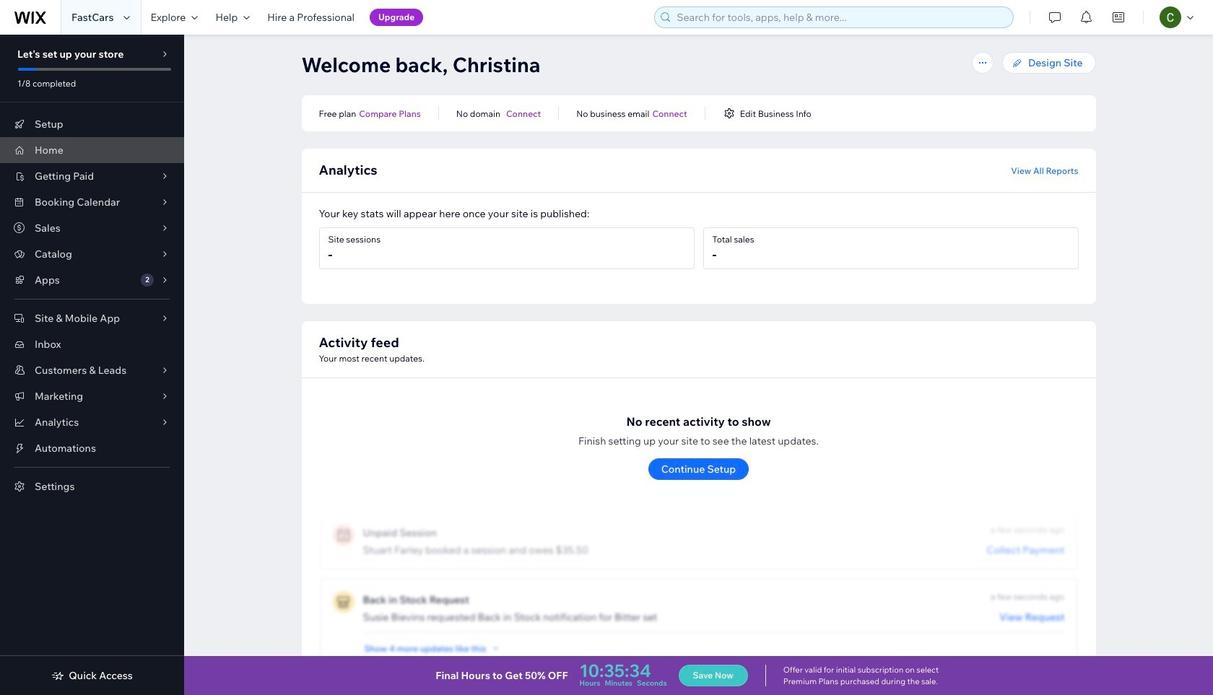 Task type: locate. For each thing, give the bounding box(es) containing it.
sidebar element
[[0, 35, 184, 695]]

Search for tools, apps, help & more... field
[[672, 7, 1009, 27]]



Task type: vqa. For each thing, say whether or not it's contained in the screenshot.
'Search for tools, apps, help & more...' field
yes



